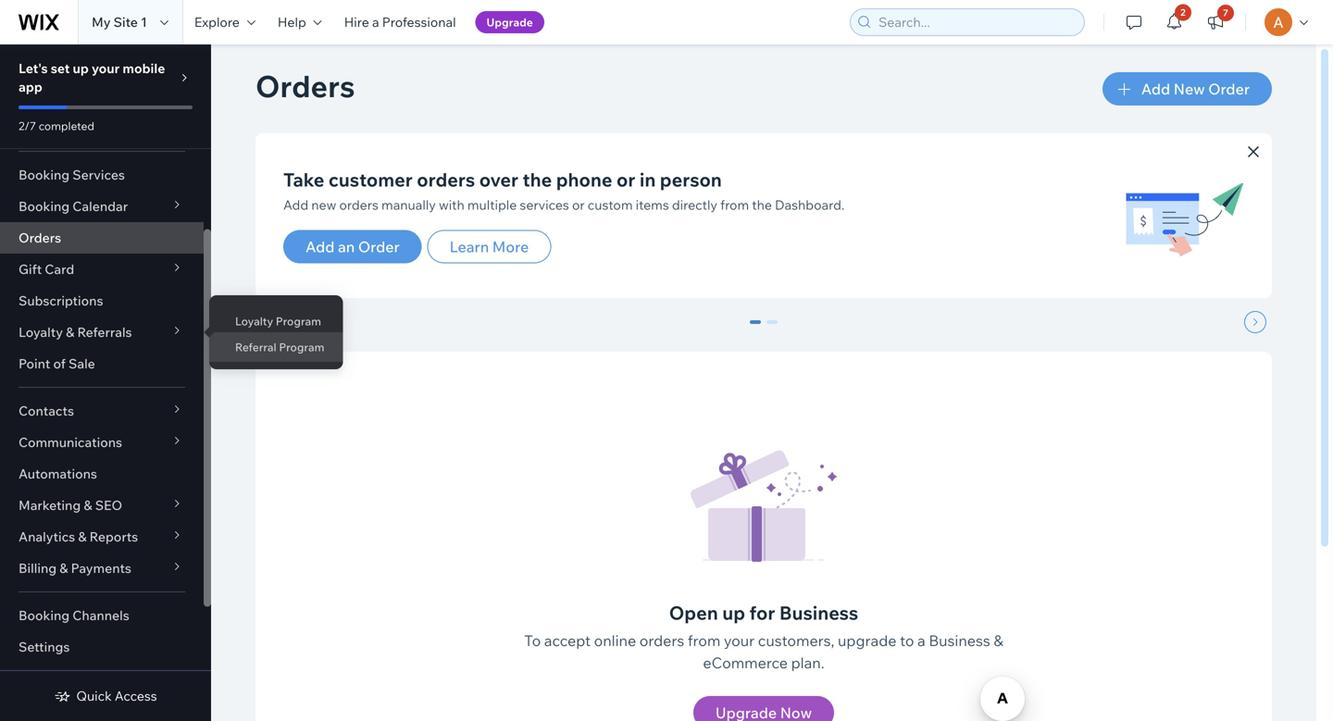 Task type: locate. For each thing, give the bounding box(es) containing it.
& inside open up for business to accept online orders from your customers, upgrade to a business & ecommerce plan.
[[994, 632, 1004, 650]]

your left mobile
[[92, 60, 120, 76]]

1 vertical spatial program
[[279, 340, 325, 354]]

& inside popup button
[[66, 324, 74, 340]]

booking inside "link"
[[19, 608, 70, 624]]

loyalty up referral
[[235, 314, 273, 328]]

2 vertical spatial orders
[[640, 632, 685, 650]]

1 horizontal spatial your
[[724, 632, 755, 650]]

0 horizontal spatial order
[[358, 237, 400, 256]]

1 vertical spatial from
[[688, 632, 721, 650]]

ecommerce
[[703, 654, 788, 672]]

0 vertical spatial up
[[73, 60, 89, 76]]

0 horizontal spatial up
[[73, 60, 89, 76]]

1 vertical spatial orders
[[339, 197, 379, 213]]

gift
[[19, 261, 42, 277]]

& right to
[[994, 632, 1004, 650]]

orders up with
[[417, 168, 475, 191]]

add an order link
[[283, 230, 422, 263]]

add for add new order
[[1142, 80, 1171, 98]]

0 vertical spatial your
[[92, 60, 120, 76]]

1 horizontal spatial up
[[723, 602, 746, 625]]

subscriptions
[[19, 293, 103, 309]]

0 vertical spatial from
[[721, 197, 749, 213]]

gift card button
[[0, 254, 204, 285]]

7 button
[[1196, 0, 1237, 44]]

1 vertical spatial booking
[[19, 198, 70, 214]]

0 vertical spatial 1
[[141, 14, 147, 30]]

new
[[1174, 80, 1206, 98]]

1 right "0" at top
[[769, 320, 776, 338]]

take customer orders over the phone or in person add new orders manually with multiple services or custom items directly from the dashboard.
[[283, 168, 845, 213]]

0 1
[[752, 320, 776, 338]]

gift card
[[19, 261, 74, 277]]

order for add new order
[[1209, 80, 1250, 98]]

referral
[[235, 340, 277, 354]]

add left an
[[306, 237, 335, 256]]

0 horizontal spatial a
[[372, 14, 379, 30]]

from inside open up for business to accept online orders from your customers, upgrade to a business & ecommerce plan.
[[688, 632, 721, 650]]

from
[[721, 197, 749, 213], [688, 632, 721, 650]]

or left the in
[[617, 168, 636, 191]]

marketing & seo
[[19, 497, 122, 514]]

booking down booking services
[[19, 198, 70, 214]]

the
[[523, 168, 552, 191], [752, 197, 772, 213]]

analytics & reports
[[19, 529, 138, 545]]

order
[[1209, 80, 1250, 98], [358, 237, 400, 256]]

orders down customer
[[339, 197, 379, 213]]

0 vertical spatial order
[[1209, 80, 1250, 98]]

1 horizontal spatial the
[[752, 197, 772, 213]]

1 vertical spatial 1
[[769, 320, 776, 338]]

the left dashboard.
[[752, 197, 772, 213]]

0 horizontal spatial orders
[[19, 230, 61, 246]]

analytics & reports button
[[0, 521, 204, 553]]

orders down help button
[[256, 67, 355, 105]]

loyalty for loyalty & referrals
[[19, 324, 63, 340]]

order inside button
[[1209, 80, 1250, 98]]

2
[[1181, 6, 1186, 18]]

0 vertical spatial program
[[276, 314, 321, 328]]

& for marketing
[[84, 497, 92, 514]]

0 horizontal spatial loyalty
[[19, 324, 63, 340]]

accept
[[544, 632, 591, 650]]

upgrade button
[[476, 11, 544, 33]]

your up ecommerce
[[724, 632, 755, 650]]

booking services link
[[0, 159, 204, 191]]

upgrade
[[838, 632, 897, 650]]

app
[[19, 79, 42, 95]]

& inside popup button
[[78, 529, 87, 545]]

1 vertical spatial add
[[283, 197, 309, 213]]

1 horizontal spatial order
[[1209, 80, 1250, 98]]

orders
[[256, 67, 355, 105], [19, 230, 61, 246]]

payments
[[71, 560, 131, 577]]

add for add an order
[[306, 237, 335, 256]]

a right hire
[[372, 14, 379, 30]]

add inside button
[[1142, 80, 1171, 98]]

orders down open
[[640, 632, 685, 650]]

1 horizontal spatial 1
[[769, 320, 776, 338]]

quick access button
[[54, 688, 157, 705]]

1 vertical spatial the
[[752, 197, 772, 213]]

add
[[1142, 80, 1171, 98], [283, 197, 309, 213], [306, 237, 335, 256]]

up left for
[[723, 602, 746, 625]]

orders inside sidebar element
[[19, 230, 61, 246]]

quick access
[[76, 688, 157, 704]]

order right new
[[1209, 80, 1250, 98]]

access
[[115, 688, 157, 704]]

over
[[480, 168, 519, 191]]

learn more
[[450, 237, 529, 256]]

&
[[66, 324, 74, 340], [84, 497, 92, 514], [78, 529, 87, 545], [60, 560, 68, 577], [994, 632, 1004, 650]]

1 vertical spatial order
[[358, 237, 400, 256]]

point
[[19, 356, 50, 372]]

0 vertical spatial a
[[372, 14, 379, 30]]

booking services
[[19, 167, 125, 183]]

with
[[439, 197, 465, 213]]

1 horizontal spatial or
[[617, 168, 636, 191]]

1 vertical spatial your
[[724, 632, 755, 650]]

1 horizontal spatial loyalty
[[235, 314, 273, 328]]

order for add an order
[[358, 237, 400, 256]]

0 vertical spatial orders
[[256, 67, 355, 105]]

0 vertical spatial business
[[780, 602, 859, 625]]

take
[[283, 168, 325, 191]]

add down 'take'
[[283, 197, 309, 213]]

billing & payments
[[19, 560, 131, 577]]

contacts
[[19, 403, 74, 419]]

your inside let's set up your mobile app
[[92, 60, 120, 76]]

billing & payments button
[[0, 553, 204, 584]]

1 horizontal spatial a
[[918, 632, 926, 650]]

& left seo
[[84, 497, 92, 514]]

& left reports
[[78, 529, 87, 545]]

a
[[372, 14, 379, 30], [918, 632, 926, 650]]

loyalty & referrals button
[[0, 317, 204, 348]]

2 horizontal spatial orders
[[640, 632, 685, 650]]

multiple
[[468, 197, 517, 213]]

business right to
[[929, 632, 991, 650]]

communications button
[[0, 427, 204, 458]]

communications
[[19, 434, 122, 451]]

from right directly in the top of the page
[[721, 197, 749, 213]]

& down subscriptions
[[66, 324, 74, 340]]

3 booking from the top
[[19, 608, 70, 624]]

1 right the site
[[141, 14, 147, 30]]

1
[[141, 14, 147, 30], [769, 320, 776, 338]]

let's
[[19, 60, 48, 76]]

order right an
[[358, 237, 400, 256]]

booking for booking services
[[19, 167, 70, 183]]

loyalty inside popup button
[[19, 324, 63, 340]]

card
[[45, 261, 74, 277]]

channels
[[73, 608, 129, 624]]

loyalty & referrals
[[19, 324, 132, 340]]

1 vertical spatial up
[[723, 602, 746, 625]]

booking
[[19, 167, 70, 183], [19, 198, 70, 214], [19, 608, 70, 624]]

calendar
[[73, 198, 128, 214]]

program down loyalty program
[[279, 340, 325, 354]]

the up services
[[523, 168, 552, 191]]

business
[[780, 602, 859, 625], [929, 632, 991, 650]]

1 vertical spatial orders
[[19, 230, 61, 246]]

program up referral program at top left
[[276, 314, 321, 328]]

or
[[617, 168, 636, 191], [572, 197, 585, 213]]

booking up booking calendar
[[19, 167, 70, 183]]

0 horizontal spatial your
[[92, 60, 120, 76]]

1 vertical spatial or
[[572, 197, 585, 213]]

0 vertical spatial or
[[617, 168, 636, 191]]

of
[[53, 356, 66, 372]]

up right set
[[73, 60, 89, 76]]

an
[[338, 237, 355, 256]]

2 booking from the top
[[19, 198, 70, 214]]

1 horizontal spatial orders
[[417, 168, 475, 191]]

loyalty up point
[[19, 324, 63, 340]]

1 vertical spatial a
[[918, 632, 926, 650]]

orders
[[417, 168, 475, 191], [339, 197, 379, 213], [640, 632, 685, 650]]

program
[[276, 314, 321, 328], [279, 340, 325, 354]]

booking up the settings
[[19, 608, 70, 624]]

services
[[520, 197, 569, 213]]

loyalty
[[235, 314, 273, 328], [19, 324, 63, 340]]

booking inside dropdown button
[[19, 198, 70, 214]]

from down open
[[688, 632, 721, 650]]

2 vertical spatial booking
[[19, 608, 70, 624]]

orders up gift card
[[19, 230, 61, 246]]

2 vertical spatial add
[[306, 237, 335, 256]]

in
[[640, 168, 656, 191]]

plan.
[[792, 654, 825, 672]]

up
[[73, 60, 89, 76], [723, 602, 746, 625]]

person
[[660, 168, 722, 191]]

loyalty program link
[[209, 306, 343, 337]]

& right billing
[[60, 560, 68, 577]]

add left new
[[1142, 80, 1171, 98]]

add inside take customer orders over the phone or in person add new orders manually with multiple services or custom items directly from the dashboard.
[[283, 197, 309, 213]]

0 vertical spatial add
[[1142, 80, 1171, 98]]

or down 'phone'
[[572, 197, 585, 213]]

0 vertical spatial booking
[[19, 167, 70, 183]]

1 horizontal spatial business
[[929, 632, 991, 650]]

1 booking from the top
[[19, 167, 70, 183]]

mobile
[[123, 60, 165, 76]]

& for analytics
[[78, 529, 87, 545]]

reports
[[90, 529, 138, 545]]

business up customers,
[[780, 602, 859, 625]]

a right to
[[918, 632, 926, 650]]

0 horizontal spatial the
[[523, 168, 552, 191]]

sidebar element
[[0, 44, 211, 722]]



Task type: vqa. For each thing, say whether or not it's contained in the screenshot.
the Phone is not empty
no



Task type: describe. For each thing, give the bounding box(es) containing it.
referral program link
[[209, 332, 343, 363]]

add an order
[[306, 237, 400, 256]]

take customer orders over the phone or in person image
[[1124, 156, 1245, 276]]

add new order button
[[1103, 72, 1273, 106]]

for
[[750, 602, 776, 625]]

open up for business to accept online orders from your customers, upgrade to a business & ecommerce plan.
[[524, 602, 1004, 672]]

dashboard.
[[775, 197, 845, 213]]

2/7 completed
[[19, 119, 94, 133]]

subscriptions link
[[0, 285, 204, 317]]

Search... field
[[873, 9, 1079, 35]]

orders link
[[0, 222, 204, 254]]

marketing & seo button
[[0, 490, 204, 521]]

7
[[1224, 7, 1229, 19]]

from inside take customer orders over the phone or in person add new orders manually with multiple services or custom items directly from the dashboard.
[[721, 197, 749, 213]]

analytics
[[19, 529, 75, 545]]

loyalty for loyalty program
[[235, 314, 273, 328]]

set
[[51, 60, 70, 76]]

help button
[[267, 0, 333, 44]]

customer
[[329, 168, 413, 191]]

0 horizontal spatial business
[[780, 602, 859, 625]]

online
[[594, 632, 637, 650]]

booking for booking channels
[[19, 608, 70, 624]]

help
[[278, 14, 306, 30]]

learn more link
[[428, 230, 551, 263]]

my site 1
[[92, 14, 147, 30]]

up inside let's set up your mobile app
[[73, 60, 89, 76]]

upgrade
[[487, 15, 533, 29]]

phone
[[556, 168, 613, 191]]

completed
[[39, 119, 94, 133]]

orders inside open up for business to accept online orders from your customers, upgrade to a business & ecommerce plan.
[[640, 632, 685, 650]]

booking channels
[[19, 608, 129, 624]]

seo
[[95, 497, 122, 514]]

my
[[92, 14, 111, 30]]

professional
[[382, 14, 456, 30]]

to
[[524, 632, 541, 650]]

add new order
[[1142, 80, 1250, 98]]

hire a professional link
[[333, 0, 467, 44]]

customers,
[[758, 632, 835, 650]]

directly
[[672, 197, 718, 213]]

custom
[[588, 197, 633, 213]]

referral program
[[235, 340, 325, 354]]

program for referral program
[[279, 340, 325, 354]]

explore
[[194, 14, 240, 30]]

marketing
[[19, 497, 81, 514]]

& for loyalty
[[66, 324, 74, 340]]

0 vertical spatial the
[[523, 168, 552, 191]]

manually
[[382, 197, 436, 213]]

0 horizontal spatial or
[[572, 197, 585, 213]]

your inside open up for business to accept online orders from your customers, upgrade to a business & ecommerce plan.
[[724, 632, 755, 650]]

loyalty program
[[235, 314, 321, 328]]

booking for booking calendar
[[19, 198, 70, 214]]

open
[[669, 602, 719, 625]]

booking channels link
[[0, 600, 204, 632]]

0 horizontal spatial 1
[[141, 14, 147, 30]]

items
[[636, 197, 669, 213]]

automations
[[19, 466, 97, 482]]

0
[[752, 320, 760, 338]]

point of sale link
[[0, 348, 204, 380]]

learn
[[450, 237, 489, 256]]

program for loyalty program
[[276, 314, 321, 328]]

0 horizontal spatial orders
[[339, 197, 379, 213]]

referrals
[[77, 324, 132, 340]]

let's set up your mobile app
[[19, 60, 165, 95]]

point of sale
[[19, 356, 95, 372]]

site
[[114, 14, 138, 30]]

booking calendar
[[19, 198, 128, 214]]

hire
[[344, 14, 369, 30]]

1 horizontal spatial orders
[[256, 67, 355, 105]]

billing
[[19, 560, 57, 577]]

more
[[493, 237, 529, 256]]

automations link
[[0, 458, 204, 490]]

quick
[[76, 688, 112, 704]]

up inside open up for business to accept online orders from your customers, upgrade to a business & ecommerce plan.
[[723, 602, 746, 625]]

& for billing
[[60, 560, 68, 577]]

sale
[[69, 356, 95, 372]]

hire a professional
[[344, 14, 456, 30]]

1 vertical spatial business
[[929, 632, 991, 650]]

settings
[[19, 639, 70, 655]]

a inside open up for business to accept online orders from your customers, upgrade to a business & ecommerce plan.
[[918, 632, 926, 650]]

2/7
[[19, 119, 36, 133]]

settings link
[[0, 632, 204, 663]]

booking calendar button
[[0, 191, 204, 222]]

0 vertical spatial orders
[[417, 168, 475, 191]]



